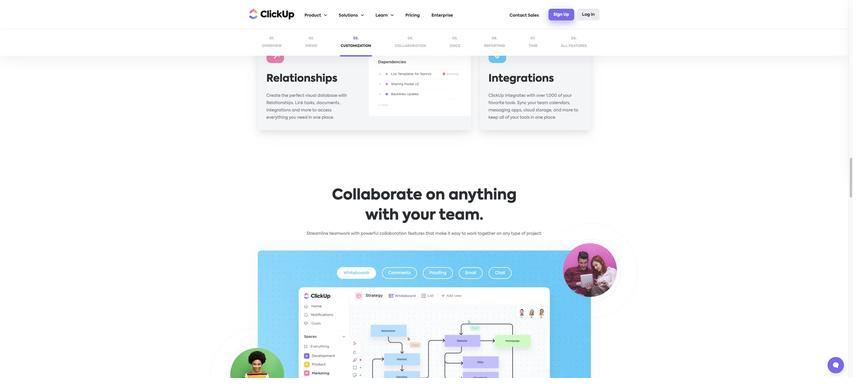 Task type: locate. For each thing, give the bounding box(es) containing it.
relationships image
[[369, 51, 471, 116]]

with
[[338, 94, 347, 98], [527, 94, 536, 98], [365, 209, 399, 223], [351, 232, 360, 236]]

0 horizontal spatial and
[[292, 108, 300, 113]]

enterprise
[[432, 13, 453, 18]]

with down collaborate
[[365, 209, 399, 223]]

and down calendars,
[[554, 108, 562, 113]]

features
[[569, 44, 587, 48], [408, 232, 425, 236]]

to
[[313, 108, 317, 113], [574, 108, 578, 113], [462, 232, 466, 236]]

with inside create the perfect visual database with relationships. link tasks, documents, integrations and more to access everything you need in one place.
[[338, 94, 347, 98]]

0 horizontal spatial one
[[313, 116, 321, 120]]

your up cloud
[[528, 101, 536, 105]]

on
[[426, 189, 445, 203], [497, 232, 502, 236]]

all
[[500, 116, 504, 120]]

in inside create the perfect visual database with relationships. link tasks, documents, integrations and more to access everything you need in one place.
[[309, 116, 312, 120]]

and inside clickup integrates with over 1,000 of your favorite tools. sync your team               calendars, messaging apps, cloud storage, and more to keep all of your tools in one place
[[554, 108, 562, 113]]

with inside clickup integrates with over 1,000 of your favorite tools. sync your team               calendars, messaging apps, cloud storage, and more to keep all of your tools in one place
[[527, 94, 536, 98]]

clickup
[[489, 94, 504, 98]]

08.
[[571, 37, 577, 40]]

image of a clickup whiteboard marketing brainstorm session image
[[299, 288, 550, 379]]

1 horizontal spatial more
[[563, 108, 573, 113]]

comments link
[[382, 268, 417, 279]]

time
[[529, 44, 537, 48]]

streamline teamwork with powerful collaboration features that make it easy to work together on any type of project.
[[307, 232, 542, 236]]

2 horizontal spatial to
[[574, 108, 578, 113]]

with left over
[[527, 94, 536, 98]]

0 horizontal spatial features
[[408, 232, 425, 236]]

relationships
[[267, 74, 338, 84]]

in
[[591, 12, 595, 17], [309, 116, 312, 120], [531, 116, 534, 120]]

one inside clickup integrates with over 1,000 of your favorite tools. sync your team               calendars, messaging apps, cloud storage, and more to keep all of your tools in one place
[[535, 116, 543, 120]]

your
[[563, 94, 572, 98], [528, 101, 536, 105], [510, 116, 519, 120], [402, 209, 435, 223]]

1 horizontal spatial one
[[535, 116, 543, 120]]

2 more from the left
[[563, 108, 573, 113]]

product button
[[305, 0, 327, 29]]

0 horizontal spatial in
[[309, 116, 312, 120]]

whiteboards
[[343, 272, 370, 276]]

1 vertical spatial features
[[408, 232, 425, 236]]

1 vertical spatial on
[[497, 232, 502, 236]]

in inside clickup integrates with over 1,000 of your favorite tools. sync your team               calendars, messaging apps, cloud storage, and more to keep all of your tools in one place
[[531, 116, 534, 120]]

email
[[465, 272, 476, 276]]

list
[[305, 0, 510, 29]]

contact sales
[[510, 13, 539, 18]]

and
[[292, 108, 300, 113], [554, 108, 562, 113]]

more down tasks,
[[301, 108, 312, 113]]

storage,
[[536, 108, 553, 113]]

solutions
[[339, 13, 358, 18]]

0 vertical spatial of
[[558, 94, 562, 98]]

2 one from the left
[[535, 116, 543, 120]]

1,000
[[546, 94, 557, 98]]

whiteboards link
[[337, 268, 376, 279]]

one down access
[[313, 116, 321, 120]]

1 one from the left
[[313, 116, 321, 120]]

integrates
[[505, 94, 526, 98]]

chat
[[495, 272, 505, 276]]

access
[[318, 108, 332, 113]]

list containing product
[[305, 0, 510, 29]]

type
[[511, 232, 520, 236]]

07.
[[531, 37, 536, 40]]

visual
[[305, 94, 317, 98]]

sync
[[517, 101, 527, 105]]

anything
[[449, 189, 517, 203]]

collaboration navigation element
[[258, 265, 591, 282]]

work
[[467, 232, 477, 236]]

1 and from the left
[[292, 108, 300, 113]]

collaborate
[[332, 189, 422, 203]]

place.
[[322, 116, 334, 120]]

03.
[[353, 37, 359, 40]]

0 horizontal spatial more
[[301, 108, 312, 113]]

04.
[[408, 37, 413, 40]]

of
[[558, 94, 562, 98], [505, 116, 509, 120], [521, 232, 525, 236]]

0 horizontal spatial on
[[426, 189, 445, 203]]

one
[[313, 116, 321, 120], [535, 116, 543, 120]]

1 more from the left
[[301, 108, 312, 113]]

collaboration
[[380, 232, 407, 236]]

1 horizontal spatial and
[[554, 108, 562, 113]]

on left any
[[497, 232, 502, 236]]

overview
[[262, 44, 282, 48]]

templates image
[[489, 0, 591, 16]]

email link
[[459, 268, 483, 279]]

pricing link
[[405, 0, 420, 29]]

2 and from the left
[[554, 108, 562, 113]]

2 vertical spatial of
[[521, 232, 525, 236]]

one down storage,
[[535, 116, 543, 120]]

on up with your team.
[[426, 189, 445, 203]]

that
[[426, 232, 434, 236]]

tools.
[[506, 101, 516, 105]]

docs
[[450, 44, 460, 48]]

more inside create the perfect visual database with relationships. link tasks, documents, integrations and more to access everything you need in one place.
[[301, 108, 312, 113]]

main navigation element
[[305, 0, 600, 29]]

features down 08.
[[569, 44, 587, 48]]

in right log
[[591, 12, 595, 17]]

of right type
[[521, 232, 525, 236]]

team
[[537, 101, 548, 105]]

proofing
[[429, 272, 446, 276]]

1 vertical spatial of
[[505, 116, 509, 120]]

1 horizontal spatial of
[[521, 232, 525, 236]]

tasks,
[[304, 101, 316, 105]]

messaging
[[489, 108, 511, 113]]

in right need
[[309, 116, 312, 120]]

0 horizontal spatial to
[[313, 108, 317, 113]]

customization
[[341, 44, 371, 48]]

02.
[[309, 37, 314, 40]]

features left that
[[408, 232, 425, 236]]

teamwork
[[329, 232, 350, 236]]

sales
[[528, 13, 539, 18]]

1 horizontal spatial features
[[569, 44, 587, 48]]

calendars,
[[549, 101, 570, 105]]

more down calendars,
[[563, 108, 573, 113]]

any
[[503, 232, 510, 236]]

in right 'tools'
[[531, 116, 534, 120]]

0 horizontal spatial of
[[505, 116, 509, 120]]

need
[[297, 116, 308, 120]]

06.
[[492, 37, 497, 40]]

of up calendars,
[[558, 94, 562, 98]]

integrations
[[267, 108, 291, 113]]

all features
[[561, 44, 587, 48]]

pricing
[[405, 13, 420, 18]]

01.
[[269, 37, 274, 40]]

of right all
[[505, 116, 509, 120]]

1 horizontal spatial in
[[531, 116, 534, 120]]

with your team.
[[365, 209, 483, 223]]

it
[[448, 232, 450, 236]]

and down link
[[292, 108, 300, 113]]

with right database on the left of page
[[338, 94, 347, 98]]

more
[[301, 108, 312, 113], [563, 108, 573, 113]]



Task type: vqa. For each thing, say whether or not it's contained in the screenshot.
second won't from right
no



Task type: describe. For each thing, give the bounding box(es) containing it.
contact
[[510, 13, 527, 18]]

you
[[289, 116, 296, 120]]

chat link
[[489, 268, 512, 279]]

sign up
[[554, 12, 569, 17]]

05.
[[452, 37, 458, 40]]

the
[[282, 94, 288, 98]]

create
[[267, 94, 281, 98]]

log in link
[[577, 9, 600, 20]]

1 horizontal spatial on
[[497, 232, 502, 236]]

and inside create the perfect visual database with relationships. link tasks, documents, integrations and more to access everything you need in one place.
[[292, 108, 300, 113]]

views
[[305, 44, 317, 48]]

log
[[582, 12, 590, 17]]

learn
[[376, 13, 388, 18]]

sign
[[554, 12, 562, 17]]

proofing link
[[423, 268, 453, 279]]

log in
[[582, 12, 595, 17]]

together
[[478, 232, 496, 236]]

two people looking at a tablet image
[[563, 244, 617, 298]]

to inside clickup integrates with over 1,000 of your favorite tools. sync your team               calendars, messaging apps, cloud storage, and more to keep all of your tools in one place
[[574, 108, 578, 113]]

apps,
[[512, 108, 523, 113]]

tools
[[520, 116, 530, 120]]

contact sales link
[[510, 0, 539, 29]]

make
[[435, 232, 447, 236]]

team.
[[439, 209, 483, 223]]

2 horizontal spatial in
[[591, 12, 595, 17]]

collaborate on anything
[[332, 189, 517, 203]]

over
[[537, 94, 545, 98]]

all
[[561, 44, 568, 48]]

project.
[[526, 232, 542, 236]]

reporting
[[484, 44, 505, 48]]

favorite
[[489, 101, 505, 105]]

more inside clickup integrates with over 1,000 of your favorite tools. sync your team               calendars, messaging apps, cloud storage, and more to keep all of your tools in one place
[[563, 108, 573, 113]]

create the perfect visual database with relationships. link tasks, documents, integrations and more to access everything you need in one place.
[[267, 94, 347, 120]]

collaboration
[[395, 44, 426, 48]]

easy
[[451, 232, 461, 236]]

solutions button
[[339, 0, 364, 29]]

streamline
[[307, 232, 328, 236]]

with left the powerful
[[351, 232, 360, 236]]

2 horizontal spatial of
[[558, 94, 562, 98]]

learn button
[[376, 0, 394, 29]]

integrations
[[489, 74, 554, 84]]

place
[[544, 116, 555, 120]]

up
[[563, 12, 569, 17]]

powerful
[[361, 232, 379, 236]]

one inside create the perfect visual database with relationships. link tasks, documents, integrations and more to access everything you need in one place.
[[313, 116, 321, 120]]

clickup integrates with over 1,000 of your favorite tools. sync your team               calendars, messaging apps, cloud storage, and more to keep all of your tools in one place
[[489, 94, 578, 120]]

your up streamline teamwork with powerful collaboration features that make it easy to work together on any type of project.
[[402, 209, 435, 223]]

relationships.
[[267, 101, 294, 105]]

0 vertical spatial features
[[569, 44, 587, 48]]

0 vertical spatial on
[[426, 189, 445, 203]]

documents,
[[317, 101, 340, 105]]

your down 'apps,'
[[510, 116, 519, 120]]

enterprise link
[[432, 0, 453, 29]]

perfect
[[289, 94, 304, 98]]

keep
[[489, 116, 499, 120]]

database
[[318, 94, 337, 98]]

1 horizontal spatial to
[[462, 232, 466, 236]]

sign up button
[[549, 9, 574, 20]]

comments
[[388, 272, 411, 276]]

to inside create the perfect visual database with relationships. link tasks, documents, integrations and more to access everything you need in one place.
[[313, 108, 317, 113]]

person looking at laptop smiling image
[[230, 349, 284, 379]]

product
[[305, 13, 321, 18]]

everything
[[267, 116, 288, 120]]

your up calendars,
[[563, 94, 572, 98]]

link
[[295, 101, 303, 105]]



